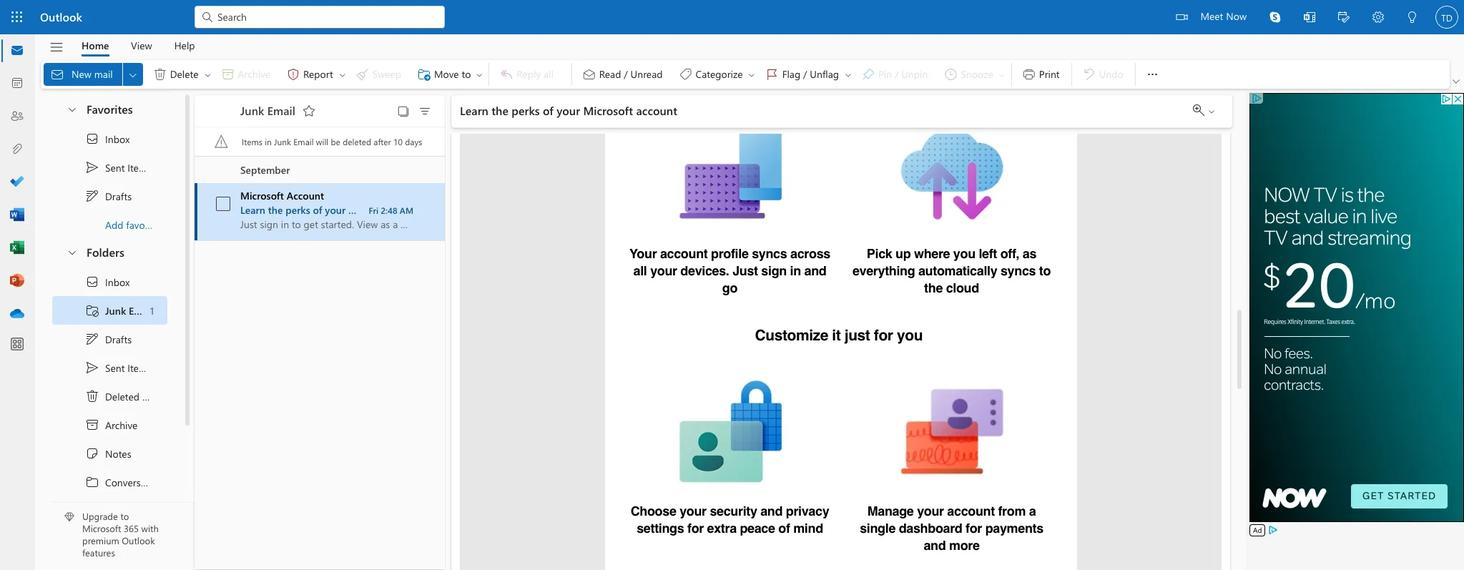 Task type: locate. For each thing, give the bounding box(es) containing it.
1 / from the left
[[624, 67, 628, 81]]

learn
[[460, 103, 489, 118], [240, 203, 265, 217]]

for inside choose your security and privacy settings for extra peace of mind
[[687, 521, 704, 536]]

0 vertical spatial and
[[804, 263, 826, 278]]

2 inbox from the top
[[105, 275, 130, 289]]

 tree item down folders
[[52, 268, 167, 296]]

0 horizontal spatial outlook
[[40, 9, 82, 24]]

0 vertical spatial  tree item
[[52, 124, 167, 153]]

microsoft inside upgrade to microsoft 365 with premium outlook features
[[82, 522, 121, 535]]

for left extra
[[687, 521, 704, 536]]

2 vertical spatial and
[[924, 538, 946, 553]]

items inside ' deleted items'
[[142, 389, 166, 403]]

1 vertical spatial sent
[[105, 361, 125, 374]]

2 horizontal spatial and
[[924, 538, 946, 553]]

and up "peace"
[[761, 504, 783, 519]]

microsoft down read at the top left
[[583, 103, 633, 118]]

 up add favorite tree item
[[85, 189, 99, 203]]

2  drafts from the top
[[85, 332, 132, 346]]

 inside  delete 
[[153, 67, 167, 82]]

print
[[1039, 67, 1060, 81]]

 tree item
[[52, 439, 167, 468]]

security
[[710, 504, 757, 519]]

your
[[557, 103, 580, 118], [325, 203, 346, 217], [650, 263, 677, 278], [680, 504, 707, 519], [917, 504, 944, 519]]

2 / from the left
[[803, 67, 807, 81]]

icon of personal settings and lock. image
[[626, 374, 834, 489]]

inbox up  junk email 1
[[105, 275, 130, 289]]

0 vertical spatial  inbox
[[85, 132, 130, 146]]

for up more
[[966, 521, 982, 536]]

sent up add
[[105, 161, 125, 174]]

0 vertical spatial  drafts
[[85, 189, 132, 203]]

1 vertical spatial perks
[[286, 203, 310, 217]]

1 vertical spatial 
[[85, 389, 99, 403]]

1 horizontal spatial /
[[803, 67, 807, 81]]

0 horizontal spatial learn
[[240, 203, 265, 217]]

1  button from the left
[[123, 63, 143, 86]]

people image
[[10, 109, 24, 124]]

premium features image
[[64, 512, 74, 522]]

 tree item up deleted
[[52, 353, 167, 382]]

 tree item
[[52, 296, 167, 325]]


[[1373, 11, 1384, 23]]

1 vertical spatial syncs
[[1001, 263, 1036, 278]]

1 vertical spatial learn the perks of your microsoft account
[[240, 203, 431, 217]]

/ inside  flag / unflag 
[[803, 67, 807, 81]]

and inside manage your account from a single dashboard for payments and more
[[924, 538, 946, 553]]


[[85, 475, 99, 489]]

1 vertical spatial email
[[293, 136, 314, 147]]

1 vertical spatial the
[[268, 203, 283, 217]]

syncs down off,
[[1001, 263, 1036, 278]]

0 horizontal spatial and
[[761, 504, 783, 519]]

 right mail
[[127, 69, 139, 80]]

/ inside  read / unread
[[624, 67, 628, 81]]

0 vertical spatial to
[[1039, 263, 1051, 278]]

 drafts
[[85, 189, 132, 203], [85, 332, 132, 346]]

0 vertical spatial of
[[543, 103, 554, 118]]

 up add favorite tree item
[[85, 160, 99, 175]]

account up devices.
[[660, 246, 708, 261]]

just
[[733, 263, 758, 278]]

 drafts up add favorite tree item
[[85, 189, 132, 203]]

0 vertical spatial 
[[85, 132, 99, 146]]

you right just
[[897, 327, 923, 344]]

email left 
[[267, 103, 295, 118]]

to inside upgrade to microsoft 365 with premium outlook features
[[120, 510, 129, 522]]

help button
[[164, 34, 206, 57]]

0 horizontal spatial  button
[[123, 63, 143, 86]]

add favorite
[[105, 218, 159, 231]]

in right sign
[[790, 263, 801, 278]]

0 vertical spatial in
[[265, 136, 272, 147]]

to inside pick up where you left off, as everything automatically syncs to the cloud
[[1039, 263, 1051, 278]]

learn the perks of your microsoft account inside the message list list box
[[240, 203, 431, 217]]

1  from the top
[[85, 189, 99, 203]]

2 vertical spatial email
[[129, 304, 153, 317]]

1 horizontal spatial the
[[492, 103, 509, 118]]

1 horizontal spatial outlook
[[122, 534, 155, 547]]

1 vertical spatial inbox
[[105, 275, 130, 289]]

1 vertical spatial junk
[[274, 136, 291, 147]]

 inside  flag / unflag 
[[844, 70, 853, 79]]

2  tree item from the top
[[52, 353, 167, 382]]

1 horizontal spatial syncs
[[1001, 263, 1036, 278]]

you up automatically
[[953, 246, 976, 261]]

1  button from the top
[[59, 96, 84, 122]]

2  tree item from the top
[[52, 268, 167, 296]]

tree containing 
[[52, 268, 167, 525]]

 left 
[[747, 70, 756, 79]]

1 vertical spatial in
[[790, 263, 801, 278]]

1 vertical spatial  inbox
[[85, 275, 130, 289]]

0 vertical spatial perks
[[512, 103, 540, 118]]

0 vertical spatial 
[[85, 160, 99, 175]]

new
[[72, 67, 92, 81]]

inbox down favorites tree item
[[105, 132, 130, 146]]

0 vertical spatial  sent items
[[85, 160, 152, 175]]

1 horizontal spatial you
[[953, 246, 976, 261]]

perks inside the message list list box
[[286, 203, 310, 217]]

1  drafts from the top
[[85, 189, 132, 203]]

items up ' deleted items' at left
[[128, 361, 152, 374]]

0 vertical spatial sent
[[105, 161, 125, 174]]

items for first  tree item from the bottom
[[128, 361, 152, 374]]

items
[[242, 136, 262, 147], [128, 161, 152, 174], [128, 361, 152, 374], [142, 389, 166, 403]]

0 horizontal spatial /
[[624, 67, 628, 81]]

 down 
[[85, 332, 99, 346]]

 tree item
[[52, 182, 167, 210], [52, 325, 167, 353]]

1 vertical spatial  sent items
[[85, 361, 152, 375]]

 button
[[1361, 0, 1396, 36]]

items up favorite in the top left of the page
[[128, 161, 152, 174]]

microsoft up features
[[82, 522, 121, 535]]

to
[[1039, 263, 1051, 278], [120, 510, 129, 522]]

drafts up add
[[105, 189, 132, 203]]


[[153, 67, 167, 82], [85, 389, 99, 403]]

 right delete at top left
[[204, 70, 212, 79]]

0 vertical spatial inbox
[[105, 132, 130, 146]]

your inside the message list list box
[[325, 203, 346, 217]]

 tree item down  junk email 1
[[52, 325, 167, 353]]

2  button from the left
[[843, 63, 854, 86]]

and inside your account profile syncs across all your devices. just sign in and go
[[804, 263, 826, 278]]

flag
[[782, 67, 801, 81]]

 button left folders
[[59, 239, 84, 265]]

1 vertical spatial outlook
[[122, 534, 155, 547]]

1 vertical spatial  drafts
[[85, 332, 132, 346]]

outlook inside upgrade to microsoft 365 with premium outlook features
[[122, 534, 155, 547]]

for
[[874, 327, 893, 344], [687, 521, 704, 536], [966, 521, 982, 536]]

1 drafts from the top
[[105, 189, 132, 203]]

 button inside folders tree item
[[59, 239, 84, 265]]

tree
[[52, 268, 167, 525]]

0 horizontal spatial learn the perks of your microsoft account
[[240, 203, 431, 217]]

outlook up 
[[40, 9, 82, 24]]

go
[[722, 280, 738, 295]]

 button
[[413, 101, 436, 121]]

automatically
[[918, 263, 997, 278]]

in down junk email heading
[[265, 136, 272, 147]]

and
[[804, 263, 826, 278], [761, 504, 783, 519], [924, 538, 946, 553]]

1 horizontal spatial perks
[[512, 103, 540, 118]]

 deleted items
[[85, 389, 166, 403]]

learn inside the message list list box
[[240, 203, 265, 217]]

 button
[[1327, 0, 1361, 36]]

junk down junk email  on the left top of page
[[274, 136, 291, 147]]

view
[[131, 38, 152, 52]]

0 horizontal spatial for
[[687, 521, 704, 536]]

am
[[400, 205, 413, 216]]

1 inbox from the top
[[105, 132, 130, 146]]

files image
[[10, 142, 24, 157]]

 button inside move & delete group
[[123, 63, 143, 86]]

0 vertical spatial outlook
[[40, 9, 82, 24]]

2 vertical spatial the
[[924, 280, 943, 295]]

in inside your account profile syncs across all your devices. just sign in and go
[[790, 263, 801, 278]]


[[85, 303, 99, 318]]

0 vertical spatial 
[[153, 67, 167, 82]]


[[1453, 78, 1460, 85]]

 sent items up add
[[85, 160, 152, 175]]

account
[[636, 103, 677, 118], [395, 203, 431, 217], [660, 246, 708, 261], [947, 504, 995, 519]]

0 horizontal spatial the
[[268, 203, 283, 217]]

customize it just for you
[[755, 327, 927, 344]]

 down favorites tree item
[[85, 132, 99, 146]]

account up more
[[947, 504, 995, 519]]

account inside the message list list box
[[395, 203, 431, 217]]

left-rail-appbar navigation
[[3, 34, 31, 330]]

 button
[[298, 99, 320, 122]]

0 horizontal spatial you
[[897, 327, 923, 344]]

 tree item
[[52, 124, 167, 153], [52, 268, 167, 296]]

calendar image
[[10, 77, 24, 91]]

you
[[953, 246, 976, 261], [897, 327, 923, 344]]

1 vertical spatial  tree item
[[52, 325, 167, 353]]

0 horizontal spatial junk
[[105, 304, 126, 317]]

1  inbox from the top
[[85, 132, 130, 146]]

10
[[393, 136, 403, 147]]

account right fri
[[395, 203, 431, 217]]


[[85, 132, 99, 146], [85, 275, 99, 289]]

 right 'unflag'
[[844, 70, 853, 79]]

1 horizontal spatial  button
[[843, 63, 854, 86]]

and down dashboard
[[924, 538, 946, 553]]

1 horizontal spatial 
[[153, 67, 167, 82]]

sent up  tree item
[[105, 361, 125, 374]]

 drafts inside favorites tree
[[85, 189, 132, 203]]

1 horizontal spatial in
[[790, 263, 801, 278]]

0 vertical spatial 
[[85, 189, 99, 203]]

learn right  button
[[460, 103, 489, 118]]

 left folders
[[67, 246, 78, 258]]


[[85, 446, 99, 461]]

0 vertical spatial you
[[953, 246, 976, 261]]

sent
[[105, 161, 125, 174], [105, 361, 125, 374]]

0 vertical spatial drafts
[[105, 189, 132, 203]]

2:48
[[381, 205, 397, 216]]

archive
[[105, 418, 138, 432]]

0 vertical spatial syncs
[[752, 246, 787, 261]]

2 horizontal spatial of
[[778, 521, 790, 536]]

items for  tree item
[[142, 389, 166, 403]]

2  sent items from the top
[[85, 361, 152, 375]]

2 vertical spatial junk
[[105, 304, 126, 317]]

2  inbox from the top
[[85, 275, 130, 289]]

syncs up sign
[[752, 246, 787, 261]]

0 vertical spatial  button
[[59, 96, 84, 122]]

1  from the top
[[85, 160, 99, 175]]

drafts down  junk email 1
[[105, 332, 132, 346]]

perks
[[512, 103, 540, 118], [286, 203, 310, 217]]

 button inside tags "group"
[[843, 63, 854, 86]]

 left delete at top left
[[153, 67, 167, 82]]

items inside favorites tree
[[128, 161, 152, 174]]

outlook link
[[40, 0, 82, 34]]

 new mail
[[50, 67, 113, 82]]


[[1407, 11, 1418, 23]]

mail image
[[10, 44, 24, 58]]

 up 
[[85, 275, 99, 289]]

learn right select a message image
[[240, 203, 265, 217]]

1 vertical spatial  tree item
[[52, 268, 167, 296]]

1  from the top
[[85, 132, 99, 146]]

learn the perks of your microsoft account down account
[[240, 203, 431, 217]]

0 vertical spatial learn the perks of your microsoft account
[[460, 103, 681, 118]]

learn the perks of your microsoft account
[[460, 103, 681, 118], [240, 203, 431, 217]]

2 sent from the top
[[105, 361, 125, 374]]

0 horizontal spatial to
[[120, 510, 129, 522]]

 sent items inside favorites tree
[[85, 160, 152, 175]]

2  button from the top
[[59, 239, 84, 265]]

2  from the top
[[85, 275, 99, 289]]

2 horizontal spatial for
[[966, 521, 982, 536]]

1 horizontal spatial to
[[1039, 263, 1051, 278]]

for right just
[[874, 327, 893, 344]]

choose
[[631, 504, 676, 519]]

 drafts down  tree item
[[85, 332, 132, 346]]

2  tree item from the top
[[52, 325, 167, 353]]

0 horizontal spatial syncs
[[752, 246, 787, 261]]

0 vertical spatial junk
[[240, 103, 264, 118]]

1 horizontal spatial junk
[[240, 103, 264, 118]]

 button down  new mail
[[59, 96, 84, 122]]

microsoft account
[[240, 189, 324, 202]]

manage your account from a single dashboard for payments and more
[[860, 504, 1044, 553]]

 inside  tree item
[[85, 389, 99, 403]]

0 vertical spatial  tree item
[[52, 153, 167, 182]]

 up 
[[85, 389, 99, 403]]

 up  tree item
[[85, 361, 99, 375]]

learn the perks of your microsoft account down 
[[460, 103, 681, 118]]

1 vertical spatial  button
[[59, 239, 84, 265]]

1 vertical spatial 
[[85, 361, 99, 375]]

0 horizontal spatial 
[[85, 389, 99, 403]]

customize
[[755, 327, 828, 344]]

 right 
[[1207, 107, 1216, 116]]

 button inside favorites tree item
[[59, 96, 84, 122]]

items right deleted
[[142, 389, 166, 403]]

onedrive image
[[10, 307, 24, 321]]

 tree item
[[52, 382, 167, 411]]

junk inside junk email 
[[240, 103, 264, 118]]

 tree item up add favorite tree item
[[52, 153, 167, 182]]

email left the will
[[293, 136, 314, 147]]

your inside manage your account from a single dashboard for payments and more
[[917, 504, 944, 519]]


[[1176, 11, 1188, 23]]

 sent items
[[85, 160, 152, 175], [85, 361, 152, 375]]

0 vertical spatial learn
[[460, 103, 489, 118]]

and inside choose your security and privacy settings for extra peace of mind
[[761, 504, 783, 519]]

 read / unread
[[582, 67, 663, 82]]

the
[[492, 103, 509, 118], [268, 203, 283, 217], [924, 280, 943, 295]]

 for  delete 
[[153, 67, 167, 82]]

365
[[124, 522, 139, 535]]

in
[[265, 136, 272, 147], [790, 263, 801, 278]]

and down across
[[804, 263, 826, 278]]

peace
[[740, 521, 775, 536]]

1  sent items from the top
[[85, 160, 152, 175]]

outlook inside banner
[[40, 9, 82, 24]]

tab list containing home
[[71, 34, 206, 57]]

to do image
[[10, 175, 24, 190]]

1 vertical spatial to
[[120, 510, 129, 522]]

 
[[1193, 104, 1216, 116]]

2 horizontal spatial the
[[924, 280, 943, 295]]

 button
[[279, 63, 337, 86]]

1 vertical spatial and
[[761, 504, 783, 519]]

2  from the top
[[85, 332, 99, 346]]

email right 
[[129, 304, 153, 317]]

extra
[[707, 521, 737, 536]]


[[302, 104, 316, 118]]

1 horizontal spatial for
[[874, 327, 893, 344]]

as
[[1023, 246, 1037, 261]]

customize it just for you heading
[[626, 325, 1055, 345]]

items right 
[[242, 136, 262, 147]]

left
[[979, 246, 997, 261]]

1 vertical spatial learn
[[240, 203, 265, 217]]

categorize 
[[696, 67, 756, 81]]

 tree item
[[52, 153, 167, 182], [52, 353, 167, 382]]

2 horizontal spatial junk
[[274, 136, 291, 147]]

Select a message checkbox
[[212, 192, 240, 215]]

 button right 'unflag'
[[843, 63, 854, 86]]

 button right mail
[[123, 63, 143, 86]]


[[1146, 67, 1160, 82]]

choose your security and privacy settings for extra peace of mind
[[631, 504, 829, 536]]

1 sent from the top
[[105, 161, 125, 174]]

choose your security and privacy settings for extra peace of mind heading
[[626, 503, 834, 537]]


[[1022, 67, 1036, 82]]

email inside  junk email 1
[[129, 304, 153, 317]]

 sent items up deleted
[[85, 361, 152, 375]]

0 vertical spatial  tree item
[[52, 182, 167, 210]]

tab list
[[71, 34, 206, 57]]

/ right read at the top left
[[624, 67, 628, 81]]

email inside junk email 
[[267, 103, 295, 118]]

outlook right premium
[[122, 534, 155, 547]]

0 horizontal spatial in
[[265, 136, 272, 147]]

now
[[1226, 9, 1247, 23]]

 inbox up  tree item
[[85, 275, 130, 289]]

 down  new mail
[[67, 103, 78, 115]]

powerpoint image
[[10, 274, 24, 288]]

junk right 
[[105, 304, 126, 317]]

/ right flag
[[803, 67, 807, 81]]

1 vertical spatial you
[[897, 327, 923, 344]]

0 vertical spatial the
[[492, 103, 509, 118]]

1 vertical spatial 
[[85, 332, 99, 346]]


[[286, 67, 300, 82]]

 print
[[1022, 67, 1060, 82]]

1 vertical spatial  tree item
[[52, 353, 167, 382]]

 button for 
[[843, 63, 854, 86]]

1 horizontal spatial of
[[543, 103, 554, 118]]

1 vertical spatial of
[[313, 203, 322, 217]]

 inside favorites tree
[[85, 189, 99, 203]]

0 horizontal spatial perks
[[286, 203, 310, 217]]

add favorite tree item
[[52, 210, 167, 239]]

 inbox down favorites tree item
[[85, 132, 130, 146]]

1 horizontal spatial learn the perks of your microsoft account
[[460, 103, 681, 118]]

1 vertical spatial 
[[85, 275, 99, 289]]

message list section
[[195, 92, 445, 569]]

favorites
[[87, 102, 133, 117]]

1 vertical spatial drafts
[[105, 332, 132, 346]]

0 vertical spatial email
[[267, 103, 295, 118]]

junk down move & delete group at the left of the page
[[240, 103, 264, 118]]

2 vertical spatial of
[[778, 521, 790, 536]]

0 horizontal spatial of
[[313, 203, 322, 217]]

 tree item up add
[[52, 182, 167, 210]]

 tree item down favorites
[[52, 124, 167, 153]]

your account profile syncs across all your devices. just sign in and go heading
[[626, 245, 834, 297]]

1 horizontal spatial and
[[804, 263, 826, 278]]

sent inside favorites tree
[[105, 161, 125, 174]]



Task type: vqa. For each thing, say whether or not it's contained in the screenshot.
the bottommost 'Items'
no



Task type: describe. For each thing, give the bounding box(es) containing it.
from
[[998, 504, 1026, 519]]

items for 2nd  tree item from the bottom of the 'customize it just for you' application
[[128, 161, 152, 174]]

add
[[105, 218, 123, 231]]

all
[[633, 263, 647, 278]]

 sent items for 2nd  tree item from the bottom of the 'customize it just for you' application
[[85, 160, 152, 175]]

sign
[[761, 263, 787, 278]]

 button
[[1396, 0, 1430, 36]]

 button
[[1293, 0, 1327, 36]]

 notes
[[85, 446, 131, 461]]

 button for favorites
[[59, 96, 84, 122]]

 search field
[[195, 0, 445, 32]]

pick up where you left off, as everything automatically syncs to the cloud heading
[[848, 245, 1055, 297]]

icon of cloud and download arrows. image
[[848, 117, 1055, 231]]

of inside choose your security and privacy settings for extra peace of mind
[[778, 521, 790, 536]]

set your advertising preferences image
[[1268, 524, 1279, 536]]

excel image
[[10, 241, 24, 255]]

it
[[832, 327, 841, 344]]

 button
[[1258, 0, 1293, 34]]


[[1338, 11, 1350, 23]]

a
[[1029, 504, 1036, 519]]

account
[[287, 189, 324, 202]]

 delete 
[[153, 67, 212, 82]]

dashboard
[[899, 521, 962, 536]]

 inside favorites tree
[[85, 160, 99, 175]]

folders tree item
[[52, 239, 167, 268]]

in inside message list section
[[265, 136, 272, 147]]

 tree item
[[52, 411, 167, 439]]

1 horizontal spatial learn
[[460, 103, 489, 118]]

drafts inside favorites tree
[[105, 189, 132, 203]]

 button for 
[[123, 63, 143, 86]]


[[50, 67, 64, 82]]

you inside customize it just for you "heading"
[[897, 327, 923, 344]]

help
[[174, 38, 195, 52]]

icon of various devices. image
[[626, 117, 834, 231]]

syncs inside your account profile syncs across all your devices. just sign in and go
[[752, 246, 787, 261]]

icon of profile and device. image
[[848, 374, 1055, 489]]

Search for email, meetings, files and more. field
[[216, 9, 436, 24]]

you inside pick up where you left off, as everything automatically syncs to the cloud
[[953, 246, 976, 261]]

/ for 
[[803, 67, 807, 81]]

1  tree item from the top
[[52, 182, 167, 210]]

for inside "heading"
[[874, 327, 893, 344]]


[[765, 67, 779, 82]]

unread
[[631, 67, 663, 81]]

everything
[[853, 263, 915, 278]]

your
[[630, 246, 657, 261]]

 inside  
[[1207, 107, 1216, 116]]

meet now
[[1201, 9, 1247, 23]]

outlook banner
[[0, 0, 1464, 36]]

1  tree item from the top
[[52, 124, 167, 153]]


[[1304, 11, 1315, 23]]

junk inside  junk email 1
[[105, 304, 126, 317]]

your inside choose your security and privacy settings for extra peace of mind
[[680, 504, 707, 519]]

your account profile syncs across all your devices. just sign in and go
[[630, 246, 830, 295]]

2 drafts from the top
[[105, 332, 132, 346]]

the inside pick up where you left off, as everything automatically syncs to the cloud
[[924, 280, 943, 295]]

upgrade
[[82, 510, 118, 522]]

message list list box
[[195, 157, 445, 569]]

 for 2nd  'tree item'
[[85, 332, 99, 346]]

tags group
[[575, 60, 1008, 89]]

microsoft right select a message image
[[240, 189, 284, 202]]

more
[[949, 538, 980, 553]]

favorites tree
[[52, 90, 167, 239]]

 inside categorize 
[[747, 70, 756, 79]]

where
[[914, 246, 950, 261]]

privacy
[[786, 504, 829, 519]]

account inside your account profile syncs across all your devices. just sign in and go
[[660, 246, 708, 261]]

will
[[316, 136, 329, 147]]

for inside manage your account from a single dashboard for payments and more
[[966, 521, 982, 536]]

 button
[[393, 101, 413, 121]]

tab list inside 'customize it just for you' application
[[71, 34, 206, 57]]

pick
[[867, 246, 892, 261]]

pick up where you left off, as everything automatically syncs to the cloud
[[853, 246, 1051, 295]]

 inbox inside favorites tree
[[85, 132, 130, 146]]

favorites tree item
[[52, 96, 167, 124]]

notes
[[105, 447, 131, 460]]

 flag / unflag 
[[765, 67, 853, 82]]

with
[[141, 522, 159, 535]]

manage your account from a single dashboard for payments and more heading
[[848, 503, 1055, 554]]

across
[[790, 246, 830, 261]]

delete
[[170, 67, 199, 81]]

items inside message list section
[[242, 136, 262, 147]]


[[215, 134, 229, 149]]

cloud
[[946, 280, 979, 295]]


[[49, 40, 64, 55]]

deleted
[[343, 136, 371, 147]]

inbox inside favorites tree
[[105, 132, 130, 146]]

account inside manage your account from a single dashboard for payments and more
[[947, 504, 995, 519]]

premium
[[82, 534, 119, 547]]

2  from the top
[[85, 361, 99, 375]]

more apps image
[[10, 338, 24, 352]]

account manager for test dummy image
[[1436, 6, 1459, 29]]

of inside the message list list box
[[313, 203, 322, 217]]

 tree item
[[52, 468, 167, 496]]

 inside folders tree item
[[67, 246, 78, 258]]

mail
[[94, 67, 113, 81]]

view button
[[120, 34, 163, 57]]

word image
[[10, 208, 24, 222]]

 for  deleted items
[[85, 389, 99, 403]]

 inside favorites tree
[[85, 132, 99, 146]]

fri
[[369, 205, 378, 216]]

off,
[[1000, 246, 1019, 261]]

 button
[[42, 35, 71, 59]]

 sent items for first  tree item from the bottom
[[85, 361, 152, 375]]

settings
[[637, 521, 684, 536]]

 inside favorites tree item
[[67, 103, 78, 115]]

home
[[82, 38, 109, 52]]

account down unread
[[636, 103, 677, 118]]

mind
[[793, 521, 823, 536]]

customize it just for you application
[[0, 0, 1464, 570]]

 button for folders
[[59, 239, 84, 265]]

manage
[[867, 504, 914, 519]]

syncs inside pick up where you left off, as everything automatically syncs to the cloud
[[1001, 263, 1036, 278]]

 for first  'tree item'
[[85, 189, 99, 203]]

the inside list box
[[268, 203, 283, 217]]

select a message image
[[216, 197, 230, 211]]

deleted
[[105, 389, 140, 403]]

be
[[331, 136, 340, 147]]

junk email heading
[[222, 95, 320, 127]]

1  tree item from the top
[[52, 153, 167, 182]]

up
[[896, 246, 911, 261]]

features
[[82, 547, 115, 559]]

days
[[405, 136, 422, 147]]

 inside  delete 
[[204, 70, 212, 79]]

/ for 
[[624, 67, 628, 81]]


[[418, 104, 432, 119]]

microsoft left am
[[348, 203, 392, 217]]

profile
[[711, 246, 749, 261]]


[[200, 10, 215, 24]]


[[1270, 11, 1281, 23]]

folders
[[87, 245, 124, 260]]

meet
[[1201, 9, 1223, 23]]

 archive
[[85, 418, 138, 432]]

devices.
[[681, 263, 729, 278]]


[[397, 105, 410, 118]]

upgrade to microsoft 365 with premium outlook features
[[82, 510, 159, 559]]

your inside your account profile syncs across all your devices. just sign in and go
[[650, 263, 677, 278]]

just
[[845, 327, 870, 344]]

items in junk email will be deleted after 10 days
[[242, 136, 422, 147]]

read
[[599, 67, 621, 81]]

move & delete group
[[44, 60, 486, 89]]

categorize
[[696, 67, 743, 81]]

 button
[[1450, 74, 1463, 89]]



